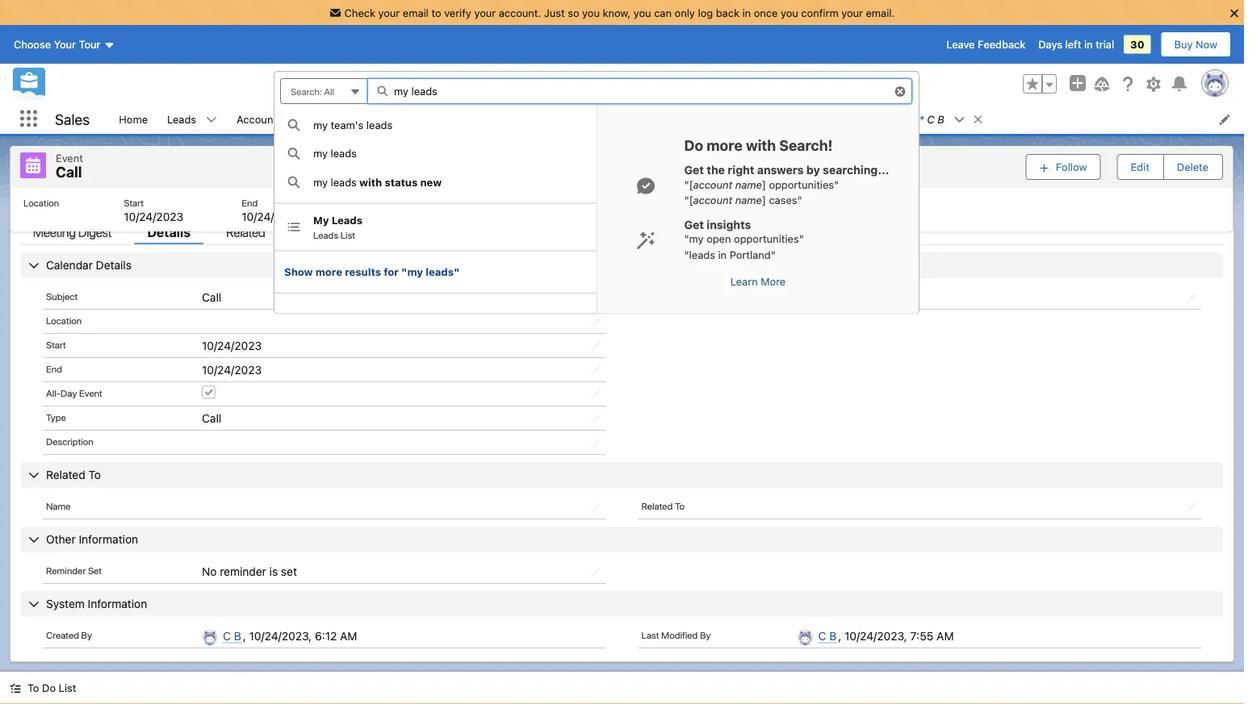 Task type: locate. For each thing, give the bounding box(es) containing it.
call down sales
[[56, 164, 82, 181]]

1 c b link from the left
[[223, 630, 241, 644]]

0 horizontal spatial "my
[[401, 266, 423, 278]]

10/24/2023, for 10/24/2023, 7:55 am
[[845, 630, 907, 643]]

0 vertical spatial with
[[746, 136, 776, 154]]

your left email
[[378, 6, 400, 19]]

1 horizontal spatial ,
[[838, 630, 842, 643]]

2 vertical spatial related
[[642, 501, 673, 512]]

searching...
[[823, 164, 889, 177]]

0 vertical spatial my
[[313, 119, 328, 131]]

2 my from the top
[[313, 147, 328, 159]]

start
[[124, 197, 144, 209], [46, 339, 66, 350]]

call down related link
[[202, 291, 221, 304]]

event right 'day'
[[79, 388, 102, 399]]

0 vertical spatial "[
[[684, 178, 693, 191]]

1 vertical spatial my
[[313, 147, 328, 159]]

true image
[[202, 385, 216, 399]]

leads right team's
[[366, 119, 393, 131]]

c left , 10/24/2023, 7:55 am
[[818, 630, 826, 643]]

other
[[46, 533, 76, 547]]

1 horizontal spatial c b
[[818, 630, 837, 643]]

my
[[313, 214, 329, 226]]

suggestions list box
[[275, 111, 597, 294]]

0 horizontal spatial c b link
[[223, 630, 241, 644]]

text default image
[[973, 114, 984, 125], [206, 114, 217, 126], [954, 114, 965, 126], [287, 147, 300, 160], [287, 176, 300, 189], [10, 684, 21, 695]]

system information button
[[21, 592, 1223, 618]]

c b link
[[223, 630, 241, 644], [818, 630, 837, 644]]

related to
[[46, 469, 101, 482], [642, 501, 685, 512]]

list containing home
[[109, 104, 1244, 134]]

information inside dropdown button
[[88, 598, 147, 611]]

2 vertical spatial call
[[202, 412, 221, 425]]

in down the open
[[718, 249, 727, 261]]

list containing 10/24/2023
[[10, 188, 1233, 232]]

in inside get insights "my open opportunities" "leads in portland"
[[718, 249, 727, 261]]

1 ] from the top
[[762, 178, 766, 191]]

c b left , 10/24/2023, 7:55 am
[[818, 630, 837, 643]]

do inside button
[[42, 683, 56, 695]]

3 you from the left
[[781, 6, 798, 19]]

call
[[56, 164, 82, 181], [202, 291, 221, 304], [202, 412, 221, 425]]

my team's leads option
[[275, 111, 597, 139]]

trial
[[1096, 38, 1114, 51]]

opportunities" down by
[[769, 178, 839, 191]]

10/24/2023, left 7:55
[[845, 630, 907, 643]]

account down the
[[693, 178, 732, 191]]

list
[[109, 104, 1244, 134], [10, 188, 1233, 232]]

related to down the description
[[46, 469, 101, 482]]

cases"
[[769, 194, 802, 206]]

my
[[313, 119, 328, 131], [313, 147, 328, 159], [313, 176, 328, 188]]

Search... search field
[[367, 78, 912, 104]]

"my right the for
[[401, 266, 423, 278]]

1 vertical spatial opportunities"
[[734, 233, 804, 245]]

end up all-
[[46, 363, 62, 375]]

0 horizontal spatial b
[[234, 630, 241, 643]]

1 vertical spatial list
[[59, 683, 76, 695]]

created
[[46, 630, 79, 641]]

1 vertical spatial ]
[[762, 194, 766, 206]]

0 horizontal spatial more
[[316, 266, 342, 278]]

accounts list item
[[227, 104, 313, 134]]

am right 7:55
[[937, 630, 954, 643]]

list up calendar details dropdown button
[[10, 188, 1233, 232]]

2 vertical spatial leads
[[331, 176, 357, 188]]

by right created
[[81, 630, 92, 641]]

list item
[[910, 104, 991, 134]]

list inside button
[[59, 683, 76, 695]]

related down end 10/24/2023
[[226, 224, 265, 240]]

call down the "true" icon
[[202, 412, 221, 425]]

1 vertical spatial details
[[96, 259, 132, 272]]

2 horizontal spatial your
[[842, 6, 863, 19]]

event down sales
[[56, 152, 83, 164]]

end
[[242, 197, 258, 209], [46, 363, 62, 375]]

so
[[568, 6, 579, 19]]

1 account from the top
[[693, 178, 732, 191]]

1 vertical spatial related to
[[642, 501, 685, 512]]

search... button
[[436, 71, 759, 97]]

1 vertical spatial to
[[675, 501, 685, 512]]

0 vertical spatial leads
[[167, 113, 196, 125]]

text default image inside the 'leads' list item
[[206, 114, 217, 126]]

1 horizontal spatial list
[[341, 230, 355, 241]]

0 vertical spatial "my
[[684, 233, 704, 245]]

1 vertical spatial in
[[1084, 38, 1093, 51]]

0 vertical spatial list
[[341, 230, 355, 241]]

leads down 'my leads'
[[331, 176, 357, 188]]

1 horizontal spatial with
[[746, 136, 776, 154]]

3 my from the top
[[313, 176, 328, 188]]

related up name
[[46, 469, 85, 482]]

accounts link
[[227, 104, 292, 134]]

1 horizontal spatial by
[[700, 630, 711, 641]]

text default image up calendar details dropdown button
[[636, 231, 655, 250]]

to
[[432, 6, 441, 19]]

0 horizontal spatial start
[[46, 339, 66, 350]]

c b link left , 10/24/2023, 7:55 am
[[818, 630, 837, 644]]

0 horizontal spatial am
[[340, 630, 357, 643]]

with up answers
[[746, 136, 776, 154]]

2 vertical spatial to
[[27, 683, 39, 695]]

6:12
[[315, 630, 337, 643]]

0 vertical spatial ]
[[762, 178, 766, 191]]

1 c b from the left
[[223, 630, 241, 643]]

opportunities"
[[769, 178, 839, 191], [734, 233, 804, 245]]

text default image inside my leads option
[[287, 221, 300, 234]]

my leads option
[[275, 210, 597, 244]]

] down answers
[[762, 178, 766, 191]]

my left team's
[[313, 119, 328, 131]]

1 my from the top
[[313, 119, 328, 131]]

more right show
[[316, 266, 342, 278]]

get insights "my open opportunities" "leads in portland"
[[684, 218, 804, 261]]

1 vertical spatial information
[[88, 598, 147, 611]]

information up set
[[79, 533, 138, 547]]

list right the chatter
[[341, 230, 355, 241]]

in right back
[[742, 6, 751, 19]]

1 horizontal spatial b
[[829, 630, 837, 643]]

name
[[735, 178, 762, 191], [735, 194, 762, 206]]

get for get the right answers by searching...
[[684, 164, 704, 177]]

type
[[46, 412, 66, 423]]

1 vertical spatial call
[[202, 291, 221, 304]]

start for start 10/24/2023
[[124, 197, 144, 209]]

details down start 10/24/2023
[[147, 224, 191, 240]]

1 vertical spatial do
[[42, 683, 56, 695]]

1 horizontal spatial c b link
[[818, 630, 837, 644]]

account
[[693, 178, 732, 191], [693, 194, 732, 206]]

you right once
[[781, 6, 798, 19]]

leads
[[366, 119, 393, 131], [331, 147, 357, 159], [331, 176, 357, 188]]

0 vertical spatial more
[[707, 136, 743, 154]]

1 vertical spatial event
[[79, 388, 102, 399]]

0 horizontal spatial you
[[582, 6, 600, 19]]

chatter link
[[288, 224, 353, 245]]

in right 'left'
[[1084, 38, 1093, 51]]

no reminder is set
[[202, 565, 297, 579]]

account up insights
[[693, 194, 732, 206]]

1 vertical spatial with
[[359, 176, 382, 188]]

2 am from the left
[[937, 630, 954, 643]]

1 vertical spatial location
[[46, 315, 82, 326]]

leads inside option
[[331, 176, 357, 188]]

for
[[384, 266, 399, 278]]

am right 6:12
[[340, 630, 357, 643]]

do
[[684, 136, 703, 154], [42, 683, 56, 695]]

start up details link on the top of page
[[124, 197, 144, 209]]

b
[[938, 113, 944, 125], [234, 630, 241, 643], [829, 630, 837, 643]]

more
[[707, 136, 743, 154], [316, 266, 342, 278]]

,
[[243, 630, 246, 643], [838, 630, 842, 643]]

1 get from the top
[[684, 164, 704, 177]]

2 name from the top
[[735, 194, 762, 206]]

group
[[1023, 74, 1057, 94], [1026, 153, 1223, 181]]

modified
[[661, 630, 698, 641]]

10/24/2023,
[[249, 630, 312, 643], [845, 630, 907, 643]]

text default image inside my leads option
[[287, 147, 300, 160]]

system
[[46, 598, 85, 611]]

0 vertical spatial name
[[735, 178, 762, 191]]

with inside option
[[359, 176, 382, 188]]

your
[[378, 6, 400, 19], [474, 6, 496, 19], [842, 6, 863, 19]]

get inside "get the right answers by searching... "[ account name ] opportunities" "[ account name ] cases""
[[684, 164, 704, 177]]

1 horizontal spatial end
[[242, 197, 258, 209]]

1 horizontal spatial c
[[818, 630, 826, 643]]

your right verify
[[474, 6, 496, 19]]

b left , 10/24/2023, 7:55 am
[[829, 630, 837, 643]]

0 horizontal spatial related
[[46, 469, 85, 482]]

0 vertical spatial related
[[226, 224, 265, 240]]

c b link down 'reminder'
[[223, 630, 241, 644]]

c b for , 10/24/2023, 6:12 am
[[223, 630, 241, 643]]

0 horizontal spatial c
[[223, 630, 231, 643]]

details link
[[134, 224, 204, 245]]

leads for my leads
[[331, 147, 357, 159]]

to inside to do list button
[[27, 683, 39, 695]]

0 vertical spatial related to
[[46, 469, 101, 482]]

information down set
[[88, 598, 147, 611]]

c for , 10/24/2023, 6:12 am
[[223, 630, 231, 643]]

10/24/2023
[[124, 210, 184, 224], [242, 210, 302, 224], [202, 339, 262, 352], [202, 363, 262, 377]]

with
[[746, 136, 776, 154], [359, 176, 382, 188]]

with for status
[[359, 176, 382, 188]]

"my up ""leads"
[[684, 233, 704, 245]]

2 horizontal spatial you
[[781, 6, 798, 19]]

2 vertical spatial in
[[718, 249, 727, 261]]

0 horizontal spatial by
[[81, 630, 92, 641]]

information
[[79, 533, 138, 547], [88, 598, 147, 611]]

you
[[582, 6, 600, 19], [634, 6, 651, 19], [781, 6, 798, 19]]

, 10/24/2023, 6:12 am
[[243, 630, 357, 643]]

2 get from the top
[[684, 218, 704, 231]]

0 horizontal spatial your
[[378, 6, 400, 19]]

2 horizontal spatial b
[[938, 113, 944, 125]]

accounts
[[237, 113, 282, 125]]

get the right answers by searching... "[ account name ] opportunities" "[ account name ] cases"
[[684, 164, 889, 206]]

details
[[147, 224, 191, 240], [96, 259, 132, 272]]

get inside get insights "my open opportunities" "leads in portland"
[[684, 218, 704, 231]]

end for end 10/24/2023
[[242, 197, 258, 209]]

1 vertical spatial start
[[46, 339, 66, 350]]

1 horizontal spatial 10/24/2023,
[[845, 630, 907, 643]]

0 horizontal spatial ,
[[243, 630, 246, 643]]

opportunities" inside "get the right answers by searching... "[ account name ] opportunities" "[ account name ] cases""
[[769, 178, 839, 191]]

0 horizontal spatial list
[[59, 683, 76, 695]]

2 , from the left
[[838, 630, 842, 643]]

you left can
[[634, 6, 651, 19]]

b left , 10/24/2023, 6:12 am
[[234, 630, 241, 643]]

my down 'my leads'
[[313, 176, 328, 188]]

]
[[762, 178, 766, 191], [762, 194, 766, 206]]

leads right my on the top left
[[332, 214, 363, 226]]

my leads with status new option
[[275, 168, 597, 197]]

start up all-
[[46, 339, 66, 350]]

related link
[[213, 224, 278, 245]]

0 horizontal spatial in
[[718, 249, 727, 261]]

call inside event call
[[56, 164, 82, 181]]

related to button
[[21, 463, 1223, 489]]

list up the
[[109, 104, 1244, 134]]

0 vertical spatial end
[[242, 197, 258, 209]]

1 , from the left
[[243, 630, 246, 643]]

0 vertical spatial opportunities"
[[769, 178, 839, 191]]

0 vertical spatial information
[[79, 533, 138, 547]]

more inside suggestions list box
[[316, 266, 342, 278]]

2 c b link from the left
[[818, 630, 837, 644]]

1 vertical spatial leads
[[331, 147, 357, 159]]

is
[[269, 565, 278, 579]]

1 vertical spatial account
[[693, 194, 732, 206]]

start inside start 10/24/2023
[[124, 197, 144, 209]]

0 vertical spatial event
[[56, 152, 83, 164]]

1 horizontal spatial your
[[474, 6, 496, 19]]

0 vertical spatial do
[[684, 136, 703, 154]]

information inside dropdown button
[[79, 533, 138, 547]]

1 horizontal spatial you
[[634, 6, 651, 19]]

details down digest
[[96, 259, 132, 272]]

my for my leads
[[313, 147, 328, 159]]

no
[[202, 565, 217, 579]]

0 vertical spatial account
[[693, 178, 732, 191]]

2 account from the top
[[693, 194, 732, 206]]

0 vertical spatial location
[[23, 197, 59, 209]]

1 name from the top
[[735, 178, 762, 191]]

b right *
[[938, 113, 944, 125]]

2 horizontal spatial related
[[642, 501, 673, 512]]

contacts link
[[313, 104, 377, 134]]

2 10/24/2023, from the left
[[845, 630, 907, 643]]

edit
[[1131, 161, 1150, 173]]

choose
[[14, 38, 51, 51]]

leads down team's
[[331, 147, 357, 159]]

c b
[[223, 630, 241, 643], [818, 630, 837, 643]]

0 horizontal spatial to
[[27, 683, 39, 695]]

0 vertical spatial details
[[147, 224, 191, 240]]

1 horizontal spatial do
[[684, 136, 703, 154]]

1 vertical spatial "[
[[684, 194, 693, 206]]

opportunities" up the portland"
[[734, 233, 804, 245]]

"my inside get insights "my open opportunities" "leads in portland"
[[684, 233, 704, 245]]

None text field
[[280, 78, 368, 104]]

related down related to dropdown button
[[642, 501, 673, 512]]

am for , 10/24/2023, 6:12 am
[[340, 630, 357, 643]]

leads right home link
[[167, 113, 196, 125]]

text default image inside my team's leads option
[[287, 119, 300, 131]]

2 c b from the left
[[818, 630, 837, 643]]

in
[[742, 6, 751, 19], [1084, 38, 1093, 51], [718, 249, 727, 261]]

1 horizontal spatial start
[[124, 197, 144, 209]]

c
[[927, 113, 935, 125], [223, 630, 231, 643], [818, 630, 826, 643]]

1 am from the left
[[340, 630, 357, 643]]

30
[[1131, 38, 1145, 51]]

list down created by
[[59, 683, 76, 695]]

digest
[[78, 224, 112, 240]]

all-
[[46, 388, 61, 399]]

leads down my on the top left
[[313, 230, 338, 241]]

by right modified
[[700, 630, 711, 641]]

1 vertical spatial related
[[46, 469, 85, 482]]

forecasts
[[599, 113, 647, 125]]

1 10/24/2023, from the left
[[249, 630, 312, 643]]

1 horizontal spatial "my
[[684, 233, 704, 245]]

location down the subject
[[46, 315, 82, 326]]

related to down related to dropdown button
[[642, 501, 685, 512]]

get up ""leads"
[[684, 218, 704, 231]]

right
[[728, 164, 755, 177]]

end 10/24/2023
[[242, 197, 302, 224]]

0 horizontal spatial end
[[46, 363, 62, 375]]

0 horizontal spatial do
[[42, 683, 56, 695]]

c for , 10/24/2023, 7:55 am
[[818, 630, 826, 643]]

my leads
[[313, 147, 357, 159]]

text default image for get insights
[[636, 231, 655, 250]]

2 vertical spatial my
[[313, 176, 328, 188]]

c down 'reminder'
[[223, 630, 231, 643]]

start for start
[[46, 339, 66, 350]]

1 horizontal spatial more
[[707, 136, 743, 154]]

your left email. on the right of page
[[842, 6, 863, 19]]

0 vertical spatial start
[[124, 197, 144, 209]]

opportunities" inside get insights "my open opportunities" "leads in portland"
[[734, 233, 804, 245]]

delete button
[[1164, 155, 1222, 179]]

c right *
[[927, 113, 935, 125]]

1 horizontal spatial in
[[742, 6, 751, 19]]

list inside my leads leads list
[[341, 230, 355, 241]]

leads list item
[[157, 104, 227, 134]]

location up meeting
[[23, 197, 59, 209]]

with left status
[[359, 176, 382, 188]]

feedback
[[978, 38, 1026, 51]]

10/24/2023, left 6:12
[[249, 630, 312, 643]]

call for subject
[[202, 291, 221, 304]]

0 horizontal spatial details
[[96, 259, 132, 272]]

1 horizontal spatial related
[[226, 224, 265, 240]]

1 vertical spatial name
[[735, 194, 762, 206]]

am for , 10/24/2023, 7:55 am
[[937, 630, 954, 643]]

0 vertical spatial get
[[684, 164, 704, 177]]

my inside option
[[313, 176, 328, 188]]

text default image down forecasts link
[[636, 176, 655, 196]]

"my
[[684, 233, 704, 245], [401, 266, 423, 278]]

1 horizontal spatial am
[[937, 630, 954, 643]]

my down contacts "link"
[[313, 147, 328, 159]]

more up the
[[707, 136, 743, 154]]

0 horizontal spatial c b
[[223, 630, 241, 643]]

back
[[716, 6, 740, 19]]

text default image right accounts
[[287, 119, 300, 131]]

end inside end 10/24/2023
[[242, 197, 258, 209]]

end up related link
[[242, 197, 258, 209]]

you right so
[[582, 6, 600, 19]]

text default image
[[287, 119, 300, 131], [636, 176, 655, 196], [287, 221, 300, 234], [636, 231, 655, 250]]

call for type
[[202, 412, 221, 425]]

tour
[[79, 38, 101, 51]]

1 horizontal spatial details
[[147, 224, 191, 240]]

text default image left the chatter
[[287, 221, 300, 234]]

2 your from the left
[[474, 6, 496, 19]]

] left cases"
[[762, 194, 766, 206]]

1 vertical spatial end
[[46, 363, 62, 375]]

1 vertical spatial more
[[316, 266, 342, 278]]

0 horizontal spatial 10/24/2023,
[[249, 630, 312, 643]]

get left the
[[684, 164, 704, 177]]

leads inside leads link
[[167, 113, 196, 125]]

home link
[[109, 104, 157, 134]]

c b down 'reminder'
[[223, 630, 241, 643]]



Task type: vqa. For each thing, say whether or not it's contained in the screenshot.
6th info@salesforce.com from the top
no



Task type: describe. For each thing, give the bounding box(es) containing it.
, for , 10/24/2023, 7:55 am
[[838, 630, 842, 643]]

to do list button
[[0, 673, 86, 705]]

search...
[[467, 78, 510, 90]]

can
[[654, 6, 672, 19]]

list item containing *
[[910, 104, 991, 134]]

confirm
[[801, 6, 839, 19]]

my team's leads
[[313, 119, 393, 131]]

leave
[[947, 38, 975, 51]]

2 horizontal spatial in
[[1084, 38, 1093, 51]]

b for , 10/24/2023, 6:12 am
[[234, 630, 241, 643]]

open
[[707, 233, 731, 245]]

last modified by
[[642, 630, 711, 641]]

text default image for my leads
[[287, 221, 300, 234]]

reminder
[[220, 565, 266, 579]]

2 by from the left
[[700, 630, 711, 641]]

just
[[544, 6, 565, 19]]

related inside dropdown button
[[46, 469, 85, 482]]

, for , 10/24/2023, 6:12 am
[[243, 630, 246, 643]]

1 "[ from the top
[[684, 178, 693, 191]]

"my inside suggestions list box
[[401, 266, 423, 278]]

the
[[707, 164, 725, 177]]

know,
[[603, 6, 631, 19]]

insights
[[707, 218, 751, 231]]

my leads leads list
[[313, 214, 363, 241]]

now
[[1196, 38, 1218, 51]]

text default image for get the right answers by searching...
[[636, 176, 655, 196]]

2 you from the left
[[634, 6, 651, 19]]

account.
[[499, 6, 541, 19]]

2 ] from the top
[[762, 194, 766, 206]]

follow button
[[1026, 154, 1101, 180]]

meeting
[[33, 224, 76, 240]]

my for my team's leads
[[313, 119, 328, 131]]

log
[[698, 6, 713, 19]]

get for get insights
[[684, 218, 704, 231]]

answers
[[757, 164, 804, 177]]

check
[[344, 6, 375, 19]]

show more results for "my leads"
[[284, 266, 460, 278]]

event call
[[56, 152, 83, 181]]

meeting digest
[[33, 224, 112, 240]]

to do list
[[27, 683, 76, 695]]

group containing follow
[[1026, 153, 1223, 181]]

leads"
[[426, 266, 460, 278]]

"leads
[[684, 249, 715, 261]]

buy now
[[1174, 38, 1218, 51]]

calendar details button
[[21, 253, 1223, 279]]

information for system information
[[88, 598, 147, 611]]

0 vertical spatial leads
[[366, 119, 393, 131]]

show
[[284, 266, 313, 278]]

2 horizontal spatial c
[[927, 113, 935, 125]]

more for show
[[316, 266, 342, 278]]

more for do
[[707, 136, 743, 154]]

start 10/24/2023
[[124, 197, 184, 224]]

search!
[[779, 136, 833, 154]]

edit button
[[1118, 155, 1163, 179]]

text default image inside to do list button
[[10, 684, 21, 695]]

reminder
[[46, 565, 86, 577]]

end for end
[[46, 363, 62, 375]]

choose your tour button
[[13, 32, 116, 57]]

team's
[[331, 119, 364, 131]]

b for , 10/24/2023, 7:55 am
[[829, 630, 837, 643]]

information for other information
[[79, 533, 138, 547]]

leave feedback link
[[947, 38, 1026, 51]]

calendar details
[[46, 259, 132, 272]]

description
[[46, 436, 93, 447]]

once
[[754, 6, 778, 19]]

1 you from the left
[[582, 6, 600, 19]]

name
[[46, 501, 71, 512]]

days left in trial
[[1039, 38, 1114, 51]]

reminder set
[[46, 565, 102, 577]]

2 horizontal spatial to
[[675, 501, 685, 512]]

delete
[[1177, 161, 1209, 173]]

1 your from the left
[[378, 6, 400, 19]]

contacts
[[323, 113, 367, 125]]

sales
[[55, 110, 90, 128]]

portland"
[[730, 249, 776, 261]]

set
[[281, 565, 297, 579]]

only
[[675, 6, 695, 19]]

buy now button
[[1161, 32, 1231, 57]]

left
[[1065, 38, 1082, 51]]

, 10/24/2023, 7:55 am
[[838, 630, 954, 643]]

1 vertical spatial leads
[[332, 214, 363, 226]]

leave feedback
[[947, 38, 1026, 51]]

2 "[ from the top
[[684, 194, 693, 206]]

10/24/2023, for 10/24/2023, 6:12 am
[[249, 630, 312, 643]]

calendar
[[46, 259, 93, 272]]

new
[[420, 176, 442, 188]]

chatter
[[301, 224, 340, 240]]

email.
[[866, 6, 895, 19]]

b inside list item
[[938, 113, 944, 125]]

details inside calendar details dropdown button
[[96, 259, 132, 272]]

related to inside dropdown button
[[46, 469, 101, 482]]

leads link
[[157, 104, 206, 134]]

details inside details link
[[147, 224, 191, 240]]

* c b
[[919, 113, 944, 125]]

my leads with status new
[[313, 176, 442, 188]]

0 vertical spatial in
[[742, 6, 751, 19]]

text default image inside my leads with status new option
[[287, 176, 300, 189]]

0 vertical spatial group
[[1023, 74, 1057, 94]]

by
[[807, 164, 820, 177]]

*
[[919, 113, 924, 125]]

follow
[[1056, 161, 1087, 173]]

system information
[[46, 598, 147, 611]]

to inside related to dropdown button
[[88, 469, 101, 482]]

c b for , 10/24/2023, 7:55 am
[[818, 630, 837, 643]]

3 your from the left
[[842, 6, 863, 19]]

1 by from the left
[[81, 630, 92, 641]]

status
[[385, 176, 418, 188]]

c b link for , 10/24/2023, 7:55 am
[[818, 630, 837, 644]]

email
[[403, 6, 429, 19]]

leads for my leads with status new
[[331, 176, 357, 188]]

home
[[119, 113, 148, 125]]

forecasts link
[[589, 104, 656, 134]]

other information
[[46, 533, 138, 547]]

check your email to verify your account. just so you know, you can only log back in once you confirm your email.
[[344, 6, 895, 19]]

last
[[642, 630, 659, 641]]

all-day event
[[46, 388, 102, 399]]

buy
[[1174, 38, 1193, 51]]

with for search!
[[746, 136, 776, 154]]

do more with search!
[[684, 136, 833, 154]]

contacts list item
[[313, 104, 398, 134]]

7:55
[[910, 630, 934, 643]]

1 horizontal spatial related to
[[642, 501, 685, 512]]

days
[[1039, 38, 1063, 51]]

c b link for , 10/24/2023, 6:12 am
[[223, 630, 241, 644]]

my leads option
[[275, 139, 597, 168]]

2 vertical spatial leads
[[313, 230, 338, 241]]

other information button
[[21, 527, 1223, 553]]



